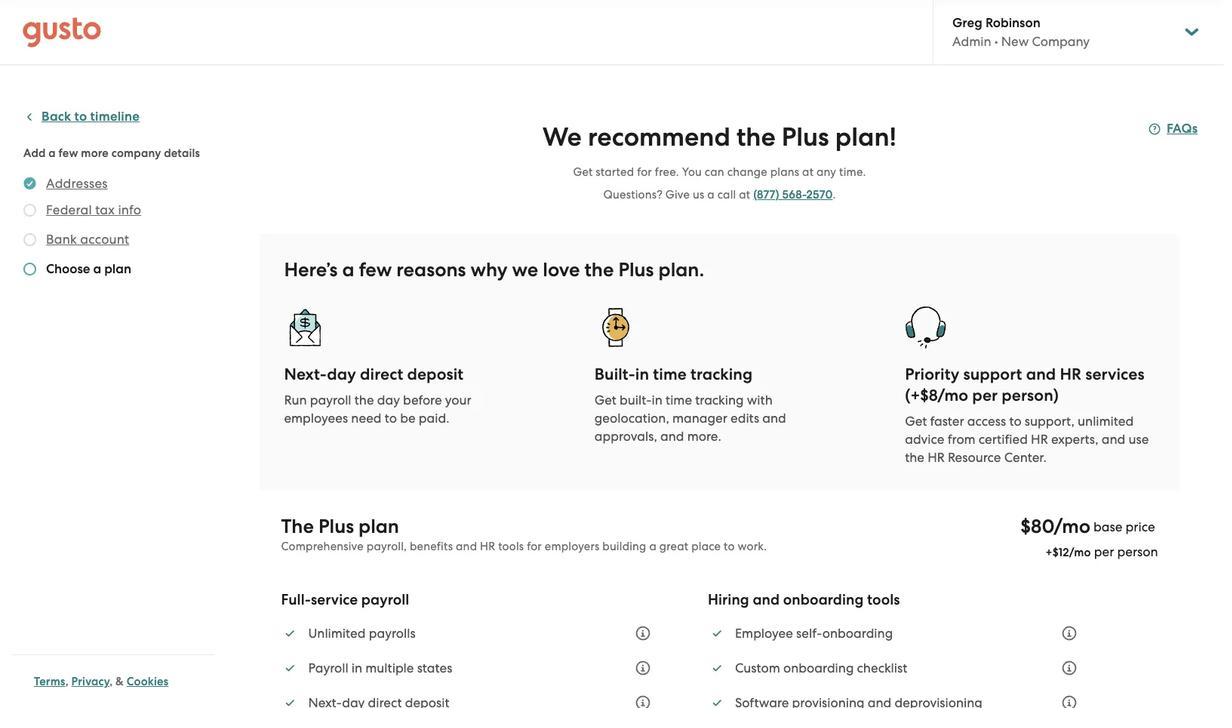 Task type: locate. For each thing, give the bounding box(es) containing it.
2 check image from the top
[[23, 233, 36, 246]]

0 horizontal spatial few
[[59, 146, 78, 160]]

1 horizontal spatial tools
[[868, 591, 900, 609]]

we recommend the plus plan!
[[543, 122, 897, 153]]

list containing unlimited payrolls
[[281, 617, 660, 708]]

0 horizontal spatial per
[[973, 386, 998, 405]]

tracking inside get built-in time tracking with geolocation, manager edits and approvals, and more.
[[696, 393, 744, 408]]

few
[[59, 146, 78, 160], [359, 258, 392, 282]]

tax
[[95, 202, 115, 217]]

0 vertical spatial for
[[637, 165, 652, 179]]

2 vertical spatial plus
[[319, 515, 354, 538]]

0 horizontal spatial ,
[[65, 675, 69, 689]]

price
[[1126, 519, 1156, 535]]

time inside get built-in time tracking with geolocation, manager edits and approvals, and more.
[[666, 393, 692, 408]]

in right the payroll
[[352, 661, 363, 676]]

plan up payroll, on the left bottom
[[359, 515, 399, 538]]

0 vertical spatial plan
[[104, 261, 131, 277]]

onboarding down the employee self-onboarding on the bottom right of the page
[[784, 661, 854, 676]]

plus up plans
[[782, 122, 830, 153]]

1 vertical spatial for
[[527, 540, 542, 553]]

few left more
[[59, 146, 78, 160]]

get left started at the top of page
[[573, 165, 593, 179]]

, left privacy
[[65, 675, 69, 689]]

0 horizontal spatial get
[[573, 165, 593, 179]]

and down with
[[763, 411, 787, 426]]

cookies button
[[127, 673, 169, 691]]

1 vertical spatial in
[[652, 393, 663, 408]]

hr
[[1060, 365, 1082, 384], [1031, 432, 1049, 447], [928, 450, 945, 465], [480, 540, 496, 553]]

/mo inside "+$ 12 /mo per person"
[[1070, 546, 1092, 559]]

1 horizontal spatial at
[[803, 165, 814, 179]]

0 vertical spatial tools
[[498, 540, 524, 553]]

tools inside "the plus plan comprehensive payroll, benefits and hr tools for employers building a great place to work."
[[498, 540, 524, 553]]

0 horizontal spatial day
[[327, 365, 356, 384]]

a right add
[[49, 146, 56, 160]]

payroll up employees
[[310, 393, 352, 408]]

1 vertical spatial get
[[595, 393, 617, 408]]

for left the free.
[[637, 165, 652, 179]]

in up built-
[[636, 365, 649, 384]]

0 vertical spatial /mo
[[1054, 515, 1091, 538]]

built-in time tracking
[[595, 365, 753, 384]]

payroll up payrolls
[[362, 591, 410, 609]]

account
[[80, 232, 129, 247]]

a
[[49, 146, 56, 160], [708, 188, 715, 202], [342, 258, 355, 282], [93, 261, 101, 277], [650, 540, 657, 553]]

tools left employers
[[498, 540, 524, 553]]

hr inside "the plus plan comprehensive payroll, benefits and hr tools for employers building a great place to work."
[[480, 540, 496, 553]]

1 horizontal spatial per
[[1095, 545, 1115, 560]]

in
[[636, 365, 649, 384], [652, 393, 663, 408], [352, 661, 363, 676]]

and
[[1027, 365, 1057, 384], [763, 411, 787, 426], [661, 429, 684, 444], [1102, 432, 1126, 447], [456, 540, 477, 553], [753, 591, 780, 609]]

1 check image from the top
[[23, 204, 36, 217]]

0 horizontal spatial plus
[[319, 515, 354, 538]]

choose
[[46, 261, 90, 277]]

1 horizontal spatial day
[[377, 393, 400, 408]]

plus left plan.
[[619, 258, 654, 282]]

get built-in time tracking with geolocation, manager edits and approvals, and more.
[[595, 393, 787, 444]]

to up certified
[[1010, 414, 1022, 429]]

•
[[995, 34, 999, 49]]

1 vertical spatial onboarding
[[823, 626, 893, 641]]

plus up comprehensive
[[319, 515, 354, 538]]

tracking
[[691, 365, 753, 384], [696, 393, 744, 408]]

custom
[[735, 661, 781, 676]]

plan inside "the plus plan comprehensive payroll, benefits and hr tools for employers building a great place to work."
[[359, 515, 399, 538]]

comprehensive
[[281, 540, 364, 553]]

day down 'direct'
[[377, 393, 400, 408]]

at
[[803, 165, 814, 179], [739, 188, 751, 202]]

the
[[737, 122, 776, 153], [585, 258, 614, 282], [355, 393, 374, 408], [905, 450, 925, 465]]

0 vertical spatial day
[[327, 365, 356, 384]]

time up get built-in time tracking with geolocation, manager edits and approvals, and more.
[[653, 365, 687, 384]]

2 horizontal spatial in
[[652, 393, 663, 408]]

0 vertical spatial time
[[653, 365, 687, 384]]

get down the built-
[[595, 393, 617, 408]]

building
[[603, 540, 647, 553]]

full-service payroll
[[281, 591, 410, 609]]

base
[[1094, 519, 1123, 535]]

in down built-in time tracking
[[652, 393, 663, 408]]

time
[[653, 365, 687, 384], [666, 393, 692, 408]]

per inside priority support and hr services (+$8/mo per person)
[[973, 386, 998, 405]]

(877) 568-2570 link
[[754, 188, 833, 202]]

questions? give us a call at (877) 568-2570 .
[[604, 188, 836, 202]]

few left reasons at the left top of the page
[[359, 258, 392, 282]]

1 horizontal spatial few
[[359, 258, 392, 282]]

here's a few reasons why we love the plus plan.
[[284, 258, 705, 282]]

1 vertical spatial per
[[1095, 545, 1115, 560]]

per down base
[[1095, 545, 1115, 560]]

0 horizontal spatial list
[[281, 617, 660, 708]]

the up need
[[355, 393, 374, 408]]

choose a plan list
[[23, 174, 209, 282]]

support
[[964, 365, 1023, 384]]

more
[[81, 146, 109, 160]]

plus
[[782, 122, 830, 153], [619, 258, 654, 282], [319, 515, 354, 538]]

details
[[164, 146, 200, 160]]

1 vertical spatial few
[[359, 258, 392, 282]]

to inside button
[[74, 109, 87, 125]]

0 vertical spatial in
[[636, 365, 649, 384]]

1 vertical spatial /mo
[[1070, 546, 1092, 559]]

for left employers
[[527, 540, 542, 553]]

plan
[[104, 261, 131, 277], [359, 515, 399, 538]]

privacy link
[[71, 675, 110, 689]]

a left great
[[650, 540, 657, 553]]

a right choose
[[93, 261, 101, 277]]

next-day direct deposit
[[284, 365, 464, 384]]

1 vertical spatial time
[[666, 393, 692, 408]]

/mo up 12
[[1054, 515, 1091, 538]]

payroll,
[[367, 540, 407, 553]]

,
[[65, 675, 69, 689], [110, 675, 113, 689]]

plan.
[[659, 258, 705, 282]]

onboarding up checklist
[[823, 626, 893, 641]]

0 vertical spatial tracking
[[691, 365, 753, 384]]

0 vertical spatial per
[[973, 386, 998, 405]]

0 vertical spatial few
[[59, 146, 78, 160]]

1 horizontal spatial payroll
[[362, 591, 410, 609]]

0 vertical spatial payroll
[[310, 393, 352, 408]]

a right us
[[708, 188, 715, 202]]

tools
[[498, 540, 524, 553], [868, 591, 900, 609]]

0 vertical spatial onboarding
[[784, 591, 864, 609]]

0 horizontal spatial at
[[739, 188, 751, 202]]

2 horizontal spatial plus
[[782, 122, 830, 153]]

check image for federal
[[23, 204, 36, 217]]

benefits
[[410, 540, 453, 553]]

terms
[[34, 675, 65, 689]]

a inside "the plus plan comprehensive payroll, benefits and hr tools for employers building a great place to work."
[[650, 540, 657, 553]]

plan down "account"
[[104, 261, 131, 277]]

deposit
[[407, 365, 464, 384]]

list
[[281, 617, 660, 708], [708, 617, 1087, 708]]

at right call
[[739, 188, 751, 202]]

few for reasons
[[359, 258, 392, 282]]

to left work.
[[724, 540, 735, 553]]

why
[[471, 258, 508, 282]]

list for hiring and onboarding tools
[[708, 617, 1087, 708]]

at left any
[[803, 165, 814, 179]]

0 horizontal spatial for
[[527, 540, 542, 553]]

give
[[666, 188, 690, 202]]

0 vertical spatial at
[[803, 165, 814, 179]]

get inside get faster access to support, unlimited advice from certified hr experts, and use the hr resource center.
[[905, 414, 927, 429]]

and up 'person)'
[[1027, 365, 1057, 384]]

2 horizontal spatial get
[[905, 414, 927, 429]]

day
[[327, 365, 356, 384], [377, 393, 400, 408]]

hr down support, on the bottom right of the page
[[1031, 432, 1049, 447]]

service
[[311, 591, 358, 609]]

1 horizontal spatial ,
[[110, 675, 113, 689]]

few for more
[[59, 146, 78, 160]]

$ 80 /mo base price
[[1021, 515, 1156, 538]]

federal tax info button
[[46, 201, 141, 219]]

day inside run payroll the day before your employees need to be paid.
[[377, 393, 400, 408]]

2 vertical spatial get
[[905, 414, 927, 429]]

federal
[[46, 202, 92, 217]]

built-
[[620, 393, 652, 408]]

hr inside priority support and hr services (+$8/mo per person)
[[1060, 365, 1082, 384]]

2 vertical spatial in
[[352, 661, 363, 676]]

1 list from the left
[[281, 617, 660, 708]]

day left 'direct'
[[327, 365, 356, 384]]

list containing employee self-onboarding
[[708, 617, 1087, 708]]

tracking up with
[[691, 365, 753, 384]]

0 horizontal spatial payroll
[[310, 393, 352, 408]]

onboarding
[[784, 591, 864, 609], [823, 626, 893, 641], [784, 661, 854, 676]]

2 list from the left
[[708, 617, 1087, 708]]

1 vertical spatial check image
[[23, 233, 36, 246]]

plan inside choose a plan list
[[104, 261, 131, 277]]

/mo
[[1054, 515, 1091, 538], [1070, 546, 1092, 559]]

hr right benefits
[[480, 540, 496, 553]]

here's
[[284, 258, 338, 282]]

0 vertical spatial plus
[[782, 122, 830, 153]]

check image up check image
[[23, 233, 36, 246]]

1 vertical spatial tools
[[868, 591, 900, 609]]

we
[[512, 258, 539, 282]]

1 vertical spatial plus
[[619, 258, 654, 282]]

check image
[[23, 204, 36, 217], [23, 233, 36, 246]]

employee
[[735, 626, 793, 641]]

1 vertical spatial day
[[377, 393, 400, 408]]

tracking up manager
[[696, 393, 744, 408]]

0 vertical spatial get
[[573, 165, 593, 179]]

we
[[543, 122, 582, 153]]

info
[[118, 202, 141, 217]]

1 horizontal spatial get
[[595, 393, 617, 408]]

recommend
[[588, 122, 731, 153]]

run
[[284, 393, 307, 408]]

in inside get built-in time tracking with geolocation, manager edits and approvals, and more.
[[652, 393, 663, 408]]

80
[[1031, 515, 1054, 538]]

0 horizontal spatial tools
[[498, 540, 524, 553]]

check image down circle check 'image'
[[23, 204, 36, 217]]

0 horizontal spatial plan
[[104, 261, 131, 277]]

add a few more company details
[[23, 146, 200, 160]]

1 horizontal spatial plan
[[359, 515, 399, 538]]

get up advice
[[905, 414, 927, 429]]

per
[[973, 386, 998, 405], [1095, 545, 1115, 560]]

1 , from the left
[[65, 675, 69, 689]]

onboarding up the employee self-onboarding on the bottom right of the page
[[784, 591, 864, 609]]

0 horizontal spatial in
[[352, 661, 363, 676]]

/mo down $ 80 /mo base price
[[1070, 546, 1092, 559]]

plan for a
[[104, 261, 131, 277]]

$
[[1021, 515, 1031, 538]]

to right back
[[74, 109, 87, 125]]

hr left services on the right bottom
[[1060, 365, 1082, 384]]

and down unlimited
[[1102, 432, 1126, 447]]

tools up checklist
[[868, 591, 900, 609]]

and left more.
[[661, 429, 684, 444]]

/mo for 80
[[1054, 515, 1091, 538]]

run payroll the day before your employees need to be paid.
[[284, 393, 472, 426]]

services
[[1086, 365, 1145, 384]]

per down support
[[973, 386, 998, 405]]

1 vertical spatial plan
[[359, 515, 399, 538]]

the right love
[[585, 258, 614, 282]]

support,
[[1025, 414, 1075, 429]]

plus inside "the plus plan comprehensive payroll, benefits and hr tools for employers building a great place to work."
[[319, 515, 354, 538]]

a right the here's
[[342, 258, 355, 282]]

1 horizontal spatial in
[[636, 365, 649, 384]]

1 horizontal spatial for
[[637, 165, 652, 179]]

to left be
[[385, 411, 397, 426]]

addresses
[[46, 176, 108, 191]]

hr down advice
[[928, 450, 945, 465]]

bank account button
[[46, 230, 129, 248]]

(+$8/mo
[[905, 386, 969, 405]]

1 horizontal spatial list
[[708, 617, 1087, 708]]

0 vertical spatial check image
[[23, 204, 36, 217]]

the down advice
[[905, 450, 925, 465]]

time down built-in time tracking
[[666, 393, 692, 408]]

admin
[[953, 34, 992, 49]]

get inside get built-in time tracking with geolocation, manager edits and approvals, and more.
[[595, 393, 617, 408]]

and right benefits
[[456, 540, 477, 553]]

in for built-in time tracking
[[636, 365, 649, 384]]

a inside choose a plan list
[[93, 261, 101, 277]]

+$ 12 /mo per person
[[1046, 545, 1159, 560]]

circle check image
[[23, 174, 36, 193]]

, left &
[[110, 675, 113, 689]]

robinson
[[986, 15, 1041, 31]]

a for choose a plan
[[93, 261, 101, 277]]

payrolls
[[369, 626, 416, 641]]

to inside run payroll the day before your employees need to be paid.
[[385, 411, 397, 426]]

payroll
[[310, 393, 352, 408], [362, 591, 410, 609]]

1 vertical spatial tracking
[[696, 393, 744, 408]]



Task type: describe. For each thing, give the bounding box(es) containing it.
1 vertical spatial at
[[739, 188, 751, 202]]

can
[[705, 165, 725, 179]]

list for full-service payroll
[[281, 617, 660, 708]]

self-
[[797, 626, 823, 641]]

a for add a few more company details
[[49, 146, 56, 160]]

edits
[[731, 411, 760, 426]]

get for priority support and hr services (+$8/mo per person)
[[905, 414, 927, 429]]

terms link
[[34, 675, 65, 689]]

employers
[[545, 540, 600, 553]]

priority support and hr services (+$8/mo per person)
[[905, 365, 1145, 405]]

a for here's a few reasons why we love the plus plan.
[[342, 258, 355, 282]]

your
[[445, 393, 472, 408]]

center.
[[1005, 450, 1047, 465]]

free.
[[655, 165, 679, 179]]

hiring
[[708, 591, 750, 609]]

states
[[417, 661, 453, 676]]

unlimited
[[1078, 414, 1134, 429]]

+$
[[1046, 546, 1059, 559]]

568-
[[783, 188, 807, 202]]

multiple
[[366, 661, 414, 676]]

(877)
[[754, 188, 780, 202]]

home image
[[23, 17, 101, 47]]

and inside get faster access to support, unlimited advice from certified hr experts, and use the hr resource center.
[[1102, 432, 1126, 447]]

plans
[[771, 165, 800, 179]]

from
[[948, 432, 976, 447]]

plan for plus
[[359, 515, 399, 538]]

checklist
[[857, 661, 908, 676]]

to inside "the plus plan comprehensive payroll, benefits and hr tools for employers building a great place to work."
[[724, 540, 735, 553]]

faster
[[931, 414, 965, 429]]

unlimited
[[308, 626, 366, 641]]

plan!
[[836, 122, 897, 153]]

payroll inside run payroll the day before your employees need to be paid.
[[310, 393, 352, 408]]

manager
[[673, 411, 728, 426]]

change
[[728, 165, 768, 179]]

more.
[[688, 429, 722, 444]]

check image
[[23, 263, 36, 276]]

priority
[[905, 365, 960, 384]]

addresses button
[[46, 174, 108, 193]]

2 vertical spatial onboarding
[[784, 661, 854, 676]]

the inside run payroll the day before your employees need to be paid.
[[355, 393, 374, 408]]

you
[[682, 165, 702, 179]]

reasons
[[397, 258, 466, 282]]

bank
[[46, 232, 77, 247]]

started
[[596, 165, 634, 179]]

faqs
[[1167, 121, 1198, 137]]

new
[[1002, 34, 1029, 49]]

geolocation,
[[595, 411, 670, 426]]

need
[[351, 411, 382, 426]]

person
[[1118, 545, 1159, 560]]

check image for bank
[[23, 233, 36, 246]]

in for payroll in multiple states
[[352, 661, 363, 676]]

1 vertical spatial payroll
[[362, 591, 410, 609]]

great
[[660, 540, 689, 553]]

employee self-onboarding
[[735, 626, 893, 641]]

get for built-in time tracking
[[595, 393, 617, 408]]

unlimited payrolls
[[308, 626, 416, 641]]

the inside get faster access to support, unlimited advice from certified hr experts, and use the hr resource center.
[[905, 450, 925, 465]]

back to timeline button
[[23, 108, 140, 126]]

the plus plan comprehensive payroll, benefits and hr tools for employers building a great place to work.
[[281, 515, 767, 553]]

built-
[[595, 365, 636, 384]]

get started for free. you can change plans at any time.
[[573, 165, 866, 179]]

full-
[[281, 591, 311, 609]]

12
[[1059, 546, 1070, 559]]

bank account
[[46, 232, 129, 247]]

questions?
[[604, 188, 663, 202]]

advice
[[905, 432, 945, 447]]

and inside priority support and hr services (+$8/mo per person)
[[1027, 365, 1057, 384]]

/mo for 12
[[1070, 546, 1092, 559]]

terms , privacy , & cookies
[[34, 675, 169, 689]]

the up change
[[737, 122, 776, 153]]

resource
[[948, 450, 1002, 465]]

for inside "the plus plan comprehensive payroll, benefits and hr tools for employers building a great place to work."
[[527, 540, 542, 553]]

.
[[833, 188, 836, 202]]

with
[[747, 393, 773, 408]]

be
[[400, 411, 416, 426]]

payroll
[[308, 661, 349, 676]]

before
[[403, 393, 442, 408]]

company
[[1032, 34, 1090, 49]]

privacy
[[71, 675, 110, 689]]

person)
[[1002, 386, 1059, 405]]

back to timeline
[[42, 109, 140, 125]]

1 horizontal spatial plus
[[619, 258, 654, 282]]

2570
[[807, 188, 833, 202]]

faqs button
[[1149, 120, 1198, 138]]

and inside "the plus plan comprehensive payroll, benefits and hr tools for employers building a great place to work."
[[456, 540, 477, 553]]

onboarding for self-
[[823, 626, 893, 641]]

federal tax info
[[46, 202, 141, 217]]

get faster access to support, unlimited advice from certified hr experts, and use the hr resource center.
[[905, 414, 1149, 465]]

and up the employee
[[753, 591, 780, 609]]

next-
[[284, 365, 327, 384]]

&
[[116, 675, 124, 689]]

paid.
[[419, 411, 450, 426]]

choose a plan
[[46, 261, 131, 277]]

2 , from the left
[[110, 675, 113, 689]]

onboarding for and
[[784, 591, 864, 609]]

back
[[42, 109, 71, 125]]

experts,
[[1052, 432, 1099, 447]]

to inside get faster access to support, unlimited advice from certified hr experts, and use the hr resource center.
[[1010, 414, 1022, 429]]

greg
[[953, 15, 983, 31]]

call
[[718, 188, 736, 202]]



Task type: vqa. For each thing, say whether or not it's contained in the screenshot.
Plus within the 'The Plus plan Comprehensive payroll, benefits and HR tools for employers building a great place to work.'
yes



